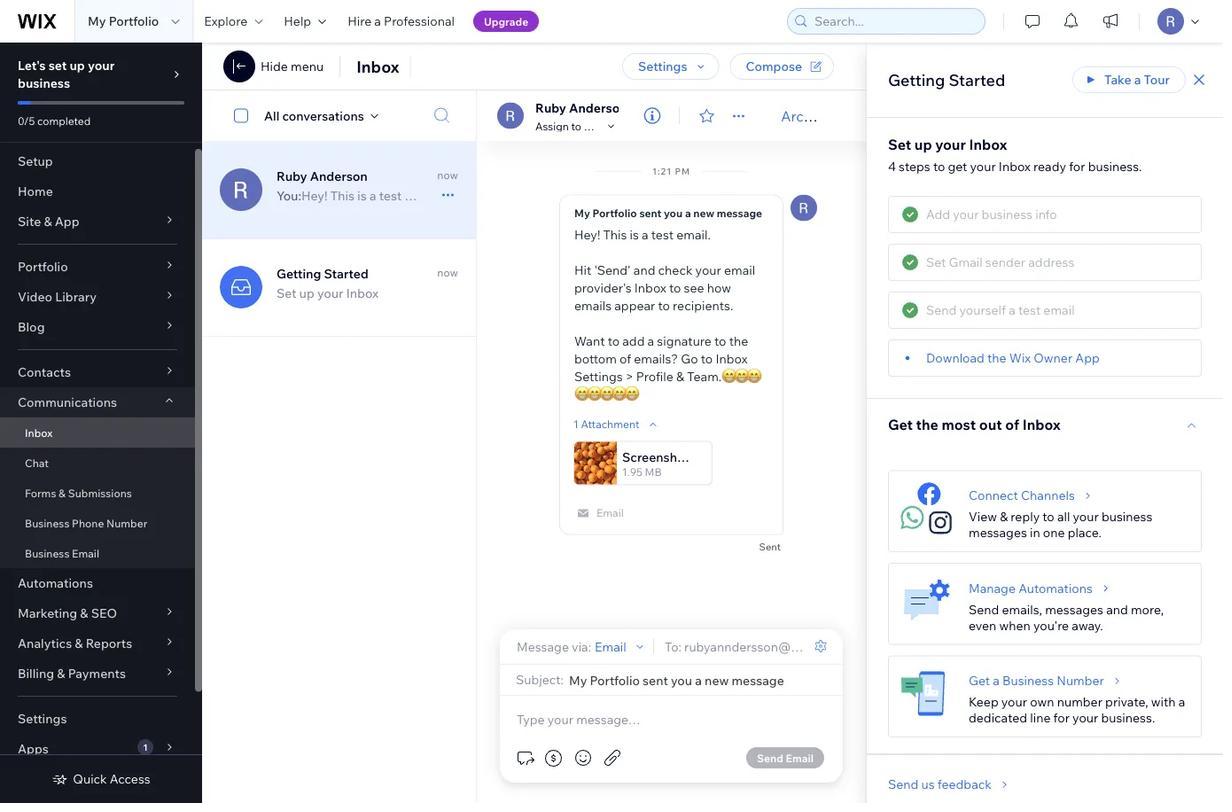 Task type: vqa. For each thing, say whether or not it's contained in the screenshot.
email button
yes



Task type: describe. For each thing, give the bounding box(es) containing it.
to inside view & reply to all your business messages in one place.
[[1043, 509, 1055, 524]]

messages inside send emails, messages and more, even when you're away.
[[1045, 602, 1104, 617]]

ruby anderson image
[[497, 102, 524, 129]]

via:
[[572, 639, 591, 654]]

portfolio for my portfolio sent you a new message
[[593, 206, 637, 219]]

forms
[[25, 486, 56, 500]]

email.
[[677, 227, 711, 242]]

keep your own number private, with a dedicated line for your business.
[[969, 694, 1186, 726]]

send emails, messages and more, even when you're away.
[[969, 602, 1164, 633]]

contacts
[[18, 364, 71, 380]]

settings link
[[0, 704, 195, 734]]

business email link
[[0, 538, 195, 568]]

home link
[[0, 176, 195, 207]]

want
[[574, 333, 605, 348]]

0 vertical spatial ruby
[[535, 100, 566, 115]]

a inside keep your own number private, with a dedicated line for your business.
[[1179, 694, 1186, 710]]

you
[[664, 206, 683, 219]]

to:
[[665, 639, 682, 654]]

getting started image
[[220, 266, 262, 309]]

& inside hey! this is a test email. hit 'send' and check your email provider's inbox to see how emails appear to recipients. want to add a signature to the bottom of emails? go to inbox settings > profile & team.😁😁😁 😁😁😁😁😁
[[676, 368, 684, 384]]

recipients.
[[673, 297, 733, 313]]

mb
[[645, 465, 662, 478]]

& for analytics & reports
[[75, 636, 83, 651]]

business phone number
[[25, 516, 147, 530]]

business for business phone number
[[25, 516, 70, 530]]

explore
[[204, 13, 248, 29]]

0 horizontal spatial ruby anderson
[[277, 168, 368, 184]]

see
[[684, 280, 704, 295]]

analytics & reports button
[[0, 629, 195, 659]]

my portfolio sent you a new message
[[574, 206, 762, 219]]

go
[[681, 351, 698, 366]]

appear
[[615, 297, 655, 313]]

up for set up your inbox
[[299, 285, 315, 301]]

0 horizontal spatial ruby
[[277, 168, 307, 184]]

1.95
[[622, 465, 643, 478]]

manage automations
[[969, 580, 1093, 596]]

now for ruby anderson
[[437, 168, 458, 182]]

chat messages log
[[477, 141, 866, 629]]

0/5 completed
[[18, 114, 91, 127]]

to inside set up your inbox 4 steps to get your inbox ready for business.
[[933, 159, 945, 174]]

assign to your team
[[535, 119, 636, 132]]

my portfolio
[[88, 13, 159, 29]]

business for business email
[[25, 547, 70, 560]]

assign
[[535, 119, 569, 132]]

to inside button
[[571, 119, 582, 132]]

hey!
[[574, 227, 600, 242]]

hire a professional
[[348, 13, 455, 29]]

channels
[[1021, 488, 1075, 503]]

inbox link
[[0, 418, 195, 448]]

email inside chat messages log
[[597, 506, 624, 520]]

message
[[717, 206, 762, 219]]

emojis image
[[573, 747, 594, 769]]

business. inside set up your inbox 4 steps to get your inbox ready for business.
[[1088, 159, 1142, 174]]

send for send us feedback
[[888, 777, 919, 792]]

to left the add
[[608, 333, 620, 348]]

settings for 'settings' link
[[18, 711, 67, 727]]

get
[[948, 159, 968, 174]]

line
[[1030, 710, 1051, 726]]

seo
[[91, 605, 117, 621]]

for inside keep your own number private, with a dedicated line for your business.
[[1054, 710, 1070, 726]]

is
[[630, 227, 639, 242]]

business email
[[25, 547, 99, 560]]

hide menu button down help
[[261, 59, 324, 74]]

1 horizontal spatial anderson
[[569, 100, 627, 115]]

email
[[724, 262, 755, 277]]

a up keep
[[993, 673, 1000, 688]]

inbox inside 'sidebar' element
[[25, 426, 53, 439]]

hide menu button up all
[[223, 51, 324, 82]]

set
[[49, 58, 67, 73]]

compose
[[746, 59, 802, 74]]

app inside popup button
[[55, 214, 79, 229]]

1 for 1 attachment
[[574, 418, 579, 431]]

marketing & seo
[[18, 605, 117, 621]]

apps
[[18, 741, 49, 757]]

settings inside hey! this is a test email. hit 'send' and check your email provider's inbox to see how emails appear to recipients. want to add a signature to the bottom of emails? go to inbox settings > profile & team.😁😁😁 😁😁😁😁😁
[[574, 368, 623, 384]]

pm
[[675, 166, 691, 177]]

hide
[[261, 59, 288, 74]]

connect
[[969, 488, 1018, 503]]

0 horizontal spatial ruby anderson image
[[220, 168, 262, 211]]

subject:
[[516, 672, 564, 687]]

reply
[[1011, 509, 1040, 524]]

chat
[[25, 456, 49, 469]]

video
[[18, 289, 52, 305]]

more,
[[1131, 602, 1164, 617]]

files image
[[602, 747, 623, 769]]

hire
[[348, 13, 372, 29]]

number inside get a business number button
[[1057, 673, 1104, 688]]

send email
[[757, 751, 814, 765]]

business inside view & reply to all your business messages in one place.
[[1102, 509, 1153, 524]]

owner
[[1034, 350, 1073, 366]]

you're
[[1034, 617, 1069, 633]]

contacts button
[[0, 357, 195, 387]]

automations link
[[0, 568, 195, 598]]

you:
[[277, 188, 301, 203]]

messages inside view & reply to all your business messages in one place.
[[969, 525, 1027, 540]]

one
[[1043, 525, 1065, 540]]

your inside view & reply to all your business messages in one place.
[[1073, 509, 1099, 524]]

library
[[55, 289, 97, 305]]

email inside button
[[786, 751, 814, 765]]

business phone number link
[[0, 508, 195, 538]]

place.
[[1068, 525, 1102, 540]]

set up your inbox
[[277, 285, 379, 301]]

4
[[888, 159, 896, 174]]

message via:
[[517, 639, 591, 654]]

1 attachment
[[574, 418, 640, 431]]

automations inside 'sidebar' element
[[18, 575, 93, 591]]

keep
[[969, 694, 999, 710]]

to: rubyanndersson@gmail.com
[[665, 639, 851, 654]]

emails?
[[634, 351, 678, 366]]

business inside button
[[1003, 673, 1054, 688]]

now for getting started
[[437, 266, 458, 279]]

sent
[[759, 540, 781, 553]]

take a tour button
[[1073, 66, 1186, 93]]

set for set up your inbox
[[277, 285, 297, 301]]

settings button
[[622, 53, 719, 80]]

blog
[[18, 319, 45, 335]]

>
[[626, 368, 634, 384]]

quick
[[73, 771, 107, 787]]

set up your inbox 4 steps to get your inbox ready for business.
[[888, 136, 1142, 174]]

tour
[[1144, 72, 1170, 87]]

business. inside keep your own number private, with a dedicated line for your business.
[[1101, 710, 1155, 726]]

the for get the most out of inbox
[[916, 415, 939, 433]]

up inside let's set up your business
[[70, 58, 85, 73]]

site & app button
[[0, 207, 195, 237]]

compose button
[[730, 53, 834, 80]]

view & reply to all your business messages in one place.
[[969, 509, 1153, 540]]

wix
[[1010, 350, 1031, 366]]

0 vertical spatial getting started
[[888, 70, 1006, 90]]

check
[[658, 262, 693, 277]]

assign to your team button
[[535, 118, 636, 134]]

set for set up your inbox 4 steps to get your inbox ready for business.
[[888, 136, 912, 153]]

download the wix owner app button
[[900, 350, 1100, 366]]



Task type: locate. For each thing, give the bounding box(es) containing it.
&
[[44, 214, 52, 229], [676, 368, 684, 384], [59, 486, 66, 500], [1000, 509, 1008, 524], [80, 605, 88, 621], [75, 636, 83, 651], [57, 666, 65, 681]]

1 horizontal spatial my
[[574, 206, 590, 219]]

when
[[1000, 617, 1031, 633]]

and inside hey! this is a test email. hit 'send' and check your email provider's inbox to see how emails appear to recipients. want to add a signature to the bottom of emails? go to inbox settings > profile & team.😁😁😁 😁😁😁😁😁
[[634, 262, 656, 277]]

professional
[[384, 13, 455, 29]]

0 horizontal spatial settings
[[18, 711, 67, 727]]

0 horizontal spatial started
[[324, 266, 369, 281]]

app inside button
[[1076, 350, 1100, 366]]

ruby anderson image
[[220, 168, 262, 211], [791, 195, 817, 221]]

test
[[651, 227, 674, 242]]

get
[[888, 415, 913, 433], [969, 673, 990, 688]]

anderson up the your
[[569, 100, 627, 115]]

1 for 1
[[143, 742, 148, 753]]

a right is
[[642, 227, 649, 242]]

0 vertical spatial send
[[969, 602, 999, 617]]

0 horizontal spatial getting started
[[277, 266, 369, 281]]

1 horizontal spatial started
[[949, 70, 1006, 90]]

anderson down conversations
[[310, 168, 368, 184]]

1 inside chat messages log
[[574, 418, 579, 431]]

0 vertical spatial for
[[1069, 159, 1086, 174]]

0 vertical spatial now
[[437, 168, 458, 182]]

send inside send emails, messages and more, even when you're away.
[[969, 602, 999, 617]]

Search... field
[[809, 9, 980, 34]]

of right out
[[1006, 415, 1020, 433]]

away.
[[1072, 617, 1103, 633]]

quick access button
[[52, 771, 150, 787]]

marketing
[[18, 605, 77, 621]]

ruby anderson image inside chat messages log
[[791, 195, 817, 221]]

1 vertical spatial business
[[25, 547, 70, 560]]

manage automations button
[[969, 580, 1114, 596]]

business. down private,
[[1101, 710, 1155, 726]]

get for get a business number
[[969, 673, 990, 688]]

1 horizontal spatial and
[[1106, 602, 1128, 617]]

2 horizontal spatial send
[[969, 602, 999, 617]]

app right owner
[[1076, 350, 1100, 366]]

1 vertical spatial set
[[277, 285, 297, 301]]

1 vertical spatial app
[[1076, 350, 1100, 366]]

0 vertical spatial business.
[[1088, 159, 1142, 174]]

archive
[[781, 107, 831, 125]]

& for view & reply to all your business messages in one place.
[[1000, 509, 1008, 524]]

getting started up set up your inbox
[[277, 266, 369, 281]]

0 horizontal spatial app
[[55, 214, 79, 229]]

ruby anderson up assign to your team
[[535, 100, 627, 115]]

1 vertical spatial messages
[[1045, 602, 1104, 617]]

to right go
[[701, 351, 713, 366]]

team.😁😁😁
[[687, 368, 759, 384]]

1 horizontal spatial ruby
[[535, 100, 566, 115]]

0 horizontal spatial 1
[[143, 742, 148, 753]]

1 now from the top
[[437, 168, 458, 182]]

1 horizontal spatial get
[[969, 673, 990, 688]]

0 vertical spatial ruby anderson
[[535, 100, 627, 115]]

to left get
[[933, 159, 945, 174]]

to left the your
[[571, 119, 582, 132]]

& for marketing & seo
[[80, 605, 88, 621]]

0 vertical spatial number
[[106, 516, 147, 530]]

0 horizontal spatial automations
[[18, 575, 93, 591]]

0 vertical spatial portfolio
[[109, 13, 159, 29]]

a right you
[[685, 206, 691, 219]]

2 horizontal spatial settings
[[638, 59, 687, 74]]

emails,
[[1002, 602, 1043, 617]]

business down let's
[[18, 75, 70, 91]]

business up place.
[[1102, 509, 1153, 524]]

0 horizontal spatial getting
[[277, 266, 321, 281]]

your inside let's set up your business
[[88, 58, 115, 73]]

1 vertical spatial and
[[1106, 602, 1128, 617]]

Type your message. Hit enter to submit. text field
[[514, 710, 829, 730]]

0 horizontal spatial anderson
[[310, 168, 368, 184]]

my inside chat messages log
[[574, 206, 590, 219]]

home
[[18, 184, 53, 199]]

0 horizontal spatial get
[[888, 415, 913, 433]]

getting
[[888, 70, 945, 90], [277, 266, 321, 281]]

0 horizontal spatial messages
[[969, 525, 1027, 540]]

and left more, at the bottom
[[1106, 602, 1128, 617]]

getting up set up your inbox
[[277, 266, 321, 281]]

0 horizontal spatial set
[[277, 285, 297, 301]]

0 vertical spatial get
[[888, 415, 913, 433]]

all
[[264, 108, 280, 123]]

& right forms
[[59, 486, 66, 500]]

a right with
[[1179, 694, 1186, 710]]

0 horizontal spatial my
[[88, 13, 106, 29]]

inbox
[[357, 56, 399, 76], [969, 136, 1007, 153], [999, 159, 1031, 174], [635, 280, 666, 295], [346, 285, 379, 301], [716, 351, 748, 366], [1023, 415, 1061, 433], [25, 426, 53, 439]]

portfolio up this
[[593, 206, 637, 219]]

0 vertical spatial app
[[55, 214, 79, 229]]

set up 4
[[888, 136, 912, 153]]

send us feedback button
[[888, 777, 1013, 793]]

1 horizontal spatial business
[[1102, 509, 1153, 524]]

0 vertical spatial up
[[70, 58, 85, 73]]

ruby anderson image left you:
[[220, 168, 262, 211]]

0 vertical spatial started
[[949, 70, 1006, 90]]

ruby up assign
[[535, 100, 566, 115]]

ruby up you:
[[277, 168, 307, 184]]

1 vertical spatial send
[[757, 751, 784, 765]]

for right the line
[[1054, 710, 1070, 726]]

1 vertical spatial anderson
[[310, 168, 368, 184]]

0 horizontal spatial the
[[729, 333, 748, 348]]

1 vertical spatial ruby
[[277, 168, 307, 184]]

set inside set up your inbox 4 steps to get your inbox ready for business.
[[888, 136, 912, 153]]

my up hey!
[[574, 206, 590, 219]]

business. right ready
[[1088, 159, 1142, 174]]

upgrade
[[484, 15, 529, 28]]

get a business number button
[[969, 673, 1126, 689]]

menu
[[291, 59, 324, 74]]

email button
[[595, 639, 648, 655]]

provider's
[[574, 280, 632, 295]]

settings for settings button
[[638, 59, 687, 74]]

help
[[284, 13, 311, 29]]

to right appear
[[658, 297, 670, 313]]

settings inside button
[[638, 59, 687, 74]]

manage
[[969, 580, 1016, 596]]

1 horizontal spatial getting
[[888, 70, 945, 90]]

0 horizontal spatial portfolio
[[18, 259, 68, 274]]

😁😁😁😁😁
[[574, 386, 637, 402]]

to left all
[[1043, 509, 1055, 524]]

1 horizontal spatial getting started
[[888, 70, 1006, 90]]

steps
[[899, 159, 931, 174]]

get left most
[[888, 415, 913, 433]]

1 vertical spatial getting
[[277, 266, 321, 281]]

number inside business phone number link
[[106, 516, 147, 530]]

get the most out of inbox
[[888, 415, 1061, 433]]

& right 'billing' in the bottom of the page
[[57, 666, 65, 681]]

started
[[949, 70, 1006, 90], [324, 266, 369, 281]]

0 vertical spatial the
[[729, 333, 748, 348]]

automations up send emails, messages and more, even when you're away.
[[1019, 580, 1093, 596]]

1 up access
[[143, 742, 148, 753]]

1 vertical spatial now
[[437, 266, 458, 279]]

1.95 mb
[[622, 465, 662, 478]]

1 vertical spatial of
[[1006, 415, 1020, 433]]

the
[[729, 333, 748, 348], [988, 350, 1007, 366], [916, 415, 939, 433]]

rubyanndersson@gmail.com
[[684, 639, 851, 654]]

my for my portfolio sent you a new message
[[574, 206, 590, 219]]

0 vertical spatial 1
[[574, 418, 579, 431]]

settings
[[638, 59, 687, 74], [574, 368, 623, 384], [18, 711, 67, 727]]

& inside view & reply to all your business messages in one place.
[[1000, 509, 1008, 524]]

up right getting started image
[[299, 285, 315, 301]]

& down go
[[676, 368, 684, 384]]

help button
[[273, 0, 337, 43]]

business down business phone number
[[25, 547, 70, 560]]

a left tour
[[1134, 72, 1141, 87]]

most
[[942, 415, 976, 433]]

number
[[1057, 694, 1103, 710]]

portfolio button
[[0, 252, 195, 282]]

ready
[[1034, 159, 1066, 174]]

get up keep
[[969, 673, 990, 688]]

1 vertical spatial started
[[324, 266, 369, 281]]

a
[[374, 13, 381, 29], [1134, 72, 1141, 87], [685, 206, 691, 219], [642, 227, 649, 242], [648, 333, 654, 348], [993, 673, 1000, 688], [1179, 694, 1186, 710]]

business down forms
[[25, 516, 70, 530]]

0 horizontal spatial and
[[634, 262, 656, 277]]

2 horizontal spatial the
[[988, 350, 1007, 366]]

send email button
[[746, 747, 824, 769]]

a right hire
[[374, 13, 381, 29]]

email inside 'sidebar' element
[[72, 547, 99, 560]]

2 now from the top
[[437, 266, 458, 279]]

2 horizontal spatial portfolio
[[593, 206, 637, 219]]

for inside set up your inbox 4 steps to get your inbox ready for business.
[[1069, 159, 1086, 174]]

0 horizontal spatial number
[[106, 516, 147, 530]]

2 vertical spatial send
[[888, 777, 919, 792]]

setup link
[[0, 146, 195, 176]]

site & app
[[18, 214, 79, 229]]

business
[[25, 516, 70, 530], [25, 547, 70, 560], [1003, 673, 1054, 688]]

0 vertical spatial business
[[25, 516, 70, 530]]

2 vertical spatial portfolio
[[18, 259, 68, 274]]

0 vertical spatial and
[[634, 262, 656, 277]]

chat link
[[0, 448, 195, 478]]

0 vertical spatial my
[[88, 13, 106, 29]]

send for send email
[[757, 751, 784, 765]]

hide menu button
[[223, 51, 324, 82], [261, 59, 324, 74]]

1 inside 'sidebar' element
[[143, 742, 148, 753]]

1 horizontal spatial the
[[916, 415, 939, 433]]

0 vertical spatial messages
[[969, 525, 1027, 540]]

2 vertical spatial business
[[1003, 673, 1054, 688]]

view
[[969, 509, 997, 524]]

1 vertical spatial portfolio
[[593, 206, 637, 219]]

conversations
[[282, 108, 364, 123]]

messages up away.
[[1045, 602, 1104, 617]]

1 horizontal spatial send
[[888, 777, 919, 792]]

1 vertical spatial get
[[969, 673, 990, 688]]

business inside let's set up your business
[[18, 75, 70, 91]]

1 vertical spatial business
[[1102, 509, 1153, 524]]

for right ready
[[1069, 159, 1086, 174]]

communications
[[18, 395, 117, 410]]

1 horizontal spatial portfolio
[[109, 13, 159, 29]]

2 vertical spatial settings
[[18, 711, 67, 727]]

0 horizontal spatial up
[[70, 58, 85, 73]]

and inside send emails, messages and more, even when you're away.
[[1106, 602, 1128, 617]]

0/5
[[18, 114, 35, 127]]

the inside hey! this is a test email. hit 'send' and check your email provider's inbox to see how emails appear to recipients. want to add a signature to the bottom of emails? go to inbox settings > profile & team.😁😁😁 😁😁😁😁😁
[[729, 333, 748, 348]]

getting down search... field
[[888, 70, 945, 90]]

up right the set
[[70, 58, 85, 73]]

get inside button
[[969, 673, 990, 688]]

the for download the wix owner app
[[988, 350, 1007, 366]]

email
[[597, 506, 624, 520], [72, 547, 99, 560], [595, 639, 627, 654], [786, 751, 814, 765]]

my up let's set up your business
[[88, 13, 106, 29]]

app right site at the left top of the page
[[55, 214, 79, 229]]

1 vertical spatial up
[[915, 136, 932, 153]]

saved replies image
[[514, 747, 535, 769]]

started up set up your inbox
[[324, 266, 369, 281]]

sidebar element
[[0, 43, 202, 803]]

all
[[1058, 509, 1070, 524]]

messages down view
[[969, 525, 1027, 540]]

the left most
[[916, 415, 939, 433]]

and
[[634, 262, 656, 277], [1106, 602, 1128, 617]]

up
[[70, 58, 85, 73], [915, 136, 932, 153], [299, 285, 315, 301]]

access
[[110, 771, 150, 787]]

1 horizontal spatial app
[[1076, 350, 1100, 366]]

& right view
[[1000, 509, 1008, 524]]

& left reports
[[75, 636, 83, 651]]

payments
[[68, 666, 126, 681]]

1 left attachment
[[574, 418, 579, 431]]

& left the seo
[[80, 605, 88, 621]]

completed
[[37, 114, 91, 127]]

phone
[[72, 516, 104, 530]]

getting started
[[888, 70, 1006, 90], [277, 266, 369, 281]]

1 vertical spatial number
[[1057, 673, 1104, 688]]

up up steps
[[915, 136, 932, 153]]

1 vertical spatial for
[[1054, 710, 1070, 726]]

& for site & app
[[44, 214, 52, 229]]

1 horizontal spatial automations
[[1019, 580, 1093, 596]]

None field
[[569, 672, 829, 688]]

started up set up your inbox 4 steps to get your inbox ready for business.
[[949, 70, 1006, 90]]

portfolio up let's set up your business
[[109, 13, 159, 29]]

0 horizontal spatial of
[[620, 351, 631, 366]]

0 horizontal spatial send
[[757, 751, 784, 765]]

1 vertical spatial business.
[[1101, 710, 1155, 726]]

number right phone
[[106, 516, 147, 530]]

send for send emails, messages and more, even when you're away.
[[969, 602, 999, 617]]

upgrade button
[[473, 11, 539, 32]]

of up >
[[620, 351, 631, 366]]

of inside hey! this is a test email. hit 'send' and check your email provider's inbox to see how emails appear to recipients. want to add a signature to the bottom of emails? go to inbox settings > profile & team.😁😁😁 😁😁😁😁😁
[[620, 351, 631, 366]]

1 horizontal spatial of
[[1006, 415, 1020, 433]]

getting started down search... field
[[888, 70, 1006, 90]]

1 horizontal spatial up
[[299, 285, 315, 301]]

and left the check
[[634, 262, 656, 277]]

get for get the most out of inbox
[[888, 415, 913, 433]]

1 vertical spatial ruby anderson
[[277, 168, 368, 184]]

email inside "button"
[[595, 639, 627, 654]]

portfolio for my portfolio
[[109, 13, 159, 29]]

1 horizontal spatial set
[[888, 136, 912, 153]]

2 vertical spatial the
[[916, 415, 939, 433]]

anderson
[[569, 100, 627, 115], [310, 168, 368, 184]]

message
[[517, 639, 569, 654]]

up for set up your inbox 4 steps to get your inbox ready for business.
[[915, 136, 932, 153]]

for
[[1069, 159, 1086, 174], [1054, 710, 1070, 726]]

1 horizontal spatial 1
[[574, 418, 579, 431]]

0 vertical spatial settings
[[638, 59, 687, 74]]

the up team.😁😁😁
[[729, 333, 748, 348]]

portfolio inside chat messages log
[[593, 206, 637, 219]]

business
[[18, 75, 70, 91], [1102, 509, 1153, 524]]

2 vertical spatial up
[[299, 285, 315, 301]]

a right the add
[[648, 333, 654, 348]]

1 vertical spatial my
[[574, 206, 590, 219]]

1 vertical spatial the
[[988, 350, 1007, 366]]

to up team.😁😁😁
[[715, 333, 726, 348]]

set right getting started image
[[277, 285, 297, 301]]

business up own
[[1003, 673, 1054, 688]]

& right site at the left top of the page
[[44, 214, 52, 229]]

1 horizontal spatial settings
[[574, 368, 623, 384]]

my for my portfolio
[[88, 13, 106, 29]]

automations inside button
[[1019, 580, 1093, 596]]

0 vertical spatial anderson
[[569, 100, 627, 115]]

ruby
[[535, 100, 566, 115], [277, 168, 307, 184]]

None checkbox
[[224, 105, 264, 126]]

portfolio inside 'dropdown button'
[[18, 259, 68, 274]]

1 horizontal spatial messages
[[1045, 602, 1104, 617]]

communications button
[[0, 387, 195, 418]]

& for forms & submissions
[[59, 486, 66, 500]]

settings inside 'sidebar' element
[[18, 711, 67, 727]]

to down the check
[[669, 280, 681, 295]]

connect channels button
[[969, 488, 1096, 504]]

to
[[571, 119, 582, 132], [933, 159, 945, 174], [669, 280, 681, 295], [658, 297, 670, 313], [608, 333, 620, 348], [715, 333, 726, 348], [701, 351, 713, 366], [1043, 509, 1055, 524]]

1 vertical spatial 1
[[143, 742, 148, 753]]

0 vertical spatial getting
[[888, 70, 945, 90]]

private,
[[1106, 694, 1149, 710]]

1 horizontal spatial number
[[1057, 673, 1104, 688]]

1 horizontal spatial ruby anderson image
[[791, 195, 817, 221]]

all conversations
[[264, 108, 364, 123]]

& for billing & payments
[[57, 666, 65, 681]]

your inside hey! this is a test email. hit 'send' and check your email provider's inbox to see how emails appear to recipients. want to add a signature to the bottom of emails? go to inbox settings > profile & team.😁😁😁 😁😁😁😁😁
[[696, 262, 721, 277]]

portfolio up video
[[18, 259, 68, 274]]

1 vertical spatial getting started
[[277, 266, 369, 281]]

the inside button
[[988, 350, 1007, 366]]

ruby anderson image right message
[[791, 195, 817, 221]]

number up number
[[1057, 673, 1104, 688]]

blog button
[[0, 312, 195, 342]]

up inside set up your inbox 4 steps to get your inbox ready for business.
[[915, 136, 932, 153]]

your
[[584, 119, 606, 132]]

0 vertical spatial business
[[18, 75, 70, 91]]

the left wix
[[988, 350, 1007, 366]]

ruby anderson up you:
[[277, 168, 368, 184]]

automations down the business email at the bottom of the page
[[18, 575, 93, 591]]



